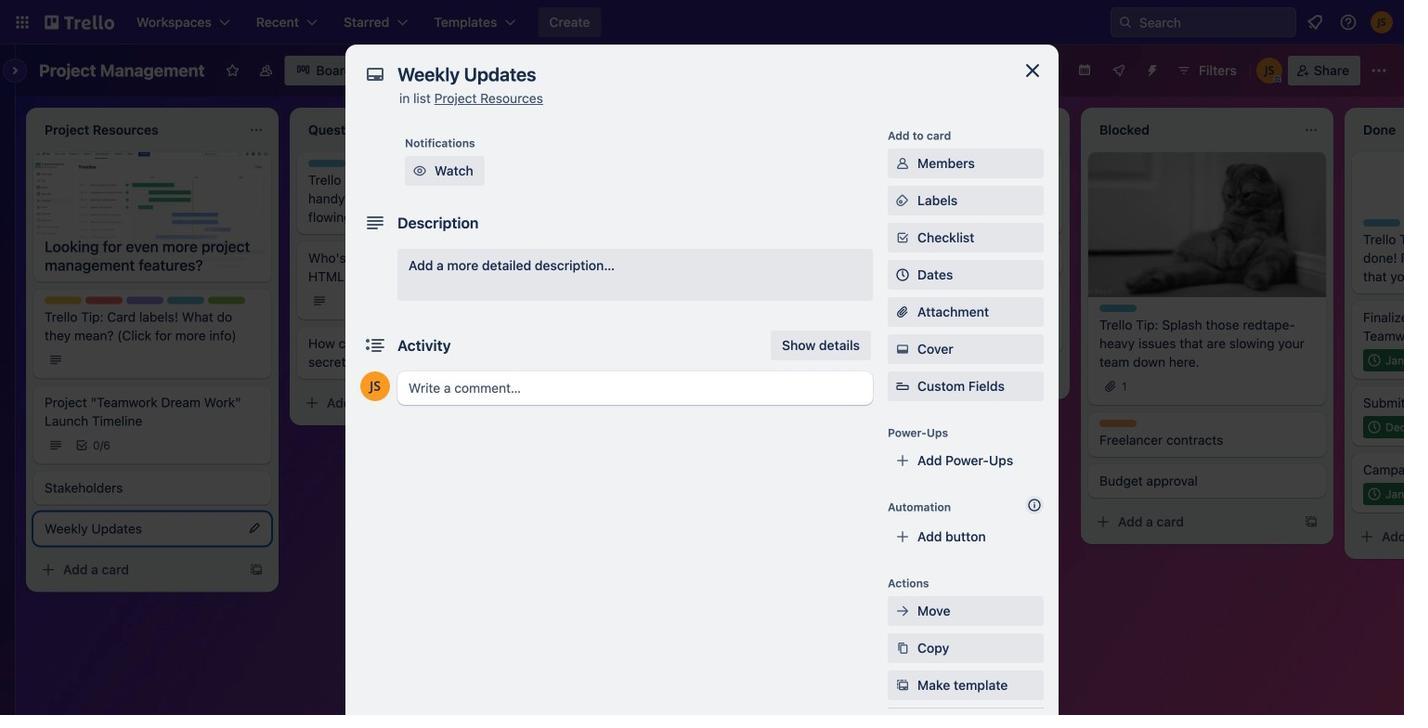 Task type: vqa. For each thing, say whether or not it's contained in the screenshot.
right COLOR: ORANGE, TITLE: "ONE MORE STEP" Element
yes



Task type: describe. For each thing, give the bounding box(es) containing it.
color: red, title: "priority" element
[[85, 297, 123, 304]]

star or unstar board image
[[225, 63, 240, 78]]

Search field
[[1133, 9, 1296, 35]]

1 horizontal spatial color: purple, title: "design team" element
[[572, 268, 609, 275]]

jordyn shuell (jordynshuell2) image
[[360, 372, 390, 401]]

back to home image
[[45, 7, 114, 37]]

2 horizontal spatial color: purple, title: "design team" element
[[836, 290, 873, 297]]

0 horizontal spatial create from template… image
[[249, 563, 264, 578]]

calendar power-up image
[[1078, 62, 1093, 77]]

create from template… image
[[513, 396, 528, 411]]

color: yellow, title: "copy request" element
[[45, 297, 82, 304]]

close dialog image
[[1022, 59, 1044, 82]]

Write a comment text field
[[398, 372, 873, 405]]

1 sm image from the top
[[894, 154, 912, 173]]

show menu image
[[1370, 61, 1389, 80]]

Board name text field
[[30, 56, 214, 85]]

automation image
[[1138, 56, 1164, 82]]

open information menu image
[[1340, 13, 1358, 32]]



Task type: locate. For each thing, give the bounding box(es) containing it.
1 vertical spatial sm image
[[894, 639, 912, 658]]

0 horizontal spatial color: orange, title: "one more step" element
[[572, 360, 609, 368]]

search image
[[1119, 15, 1133, 30]]

jordyn shuell (jordynshuell2) image right open information menu icon
[[1371, 11, 1394, 33]]

create from template… image
[[1040, 370, 1055, 385], [1304, 515, 1319, 530], [249, 563, 264, 578]]

0 vertical spatial sm image
[[894, 154, 912, 173]]

0 vertical spatial color: orange, title: "one more step" element
[[572, 360, 609, 368]]

0 horizontal spatial jordyn shuell (jordynshuell2) image
[[1257, 58, 1283, 84]]

3 sm image from the top
[[894, 676, 912, 695]]

jordyn shuell (jordynshuell2) image
[[1371, 11, 1394, 33], [1257, 58, 1283, 84]]

color: orange, title: "one more step" element
[[572, 360, 609, 368], [1100, 420, 1137, 427]]

2 vertical spatial create from template… image
[[249, 563, 264, 578]]

2 horizontal spatial create from template… image
[[1304, 515, 1319, 530]]

color: purple, title: "design team" element
[[572, 268, 609, 275], [836, 290, 873, 297], [126, 297, 164, 304]]

edit card image
[[247, 521, 262, 536]]

0 vertical spatial create from template… image
[[1040, 370, 1055, 385]]

sm image
[[411, 162, 429, 180], [894, 191, 912, 210], [894, 340, 912, 359], [894, 602, 912, 621]]

2 sm image from the top
[[894, 639, 912, 658]]

None checkbox
[[1364, 416, 1405, 438]]

sm image
[[894, 154, 912, 173], [894, 639, 912, 658], [894, 676, 912, 695]]

workspace visible image
[[259, 63, 274, 78]]

None checkbox
[[1364, 349, 1405, 372], [1364, 483, 1405, 505], [1364, 349, 1405, 372], [1364, 483, 1405, 505]]

1 vertical spatial color: orange, title: "one more step" element
[[1100, 420, 1137, 427]]

1 vertical spatial jordyn shuell (jordynshuell2) image
[[1257, 58, 1283, 84]]

None text field
[[388, 58, 1001, 91]]

primary element
[[0, 0, 1405, 45]]

customize views image
[[373, 61, 392, 80]]

power ups image
[[1112, 63, 1127, 78]]

jordyn shuell (jordynshuell2) image down search field
[[1257, 58, 1283, 84]]

0 notifications image
[[1304, 11, 1327, 33]]

1 horizontal spatial create from template… image
[[1040, 370, 1055, 385]]

0 vertical spatial jordyn shuell (jordynshuell2) image
[[1371, 11, 1394, 33]]

color: lime, title: "halp" element
[[208, 297, 245, 304]]

color: sky, title: "trello tip" element
[[308, 160, 346, 167], [1364, 219, 1401, 227], [167, 297, 204, 304], [1100, 305, 1137, 312]]

0 horizontal spatial color: purple, title: "design team" element
[[126, 297, 164, 304]]

1 horizontal spatial jordyn shuell (jordynshuell2) image
[[1371, 11, 1394, 33]]

2 vertical spatial sm image
[[894, 676, 912, 695]]

1 vertical spatial create from template… image
[[1304, 515, 1319, 530]]

1 horizontal spatial color: orange, title: "one more step" element
[[1100, 420, 1137, 427]]



